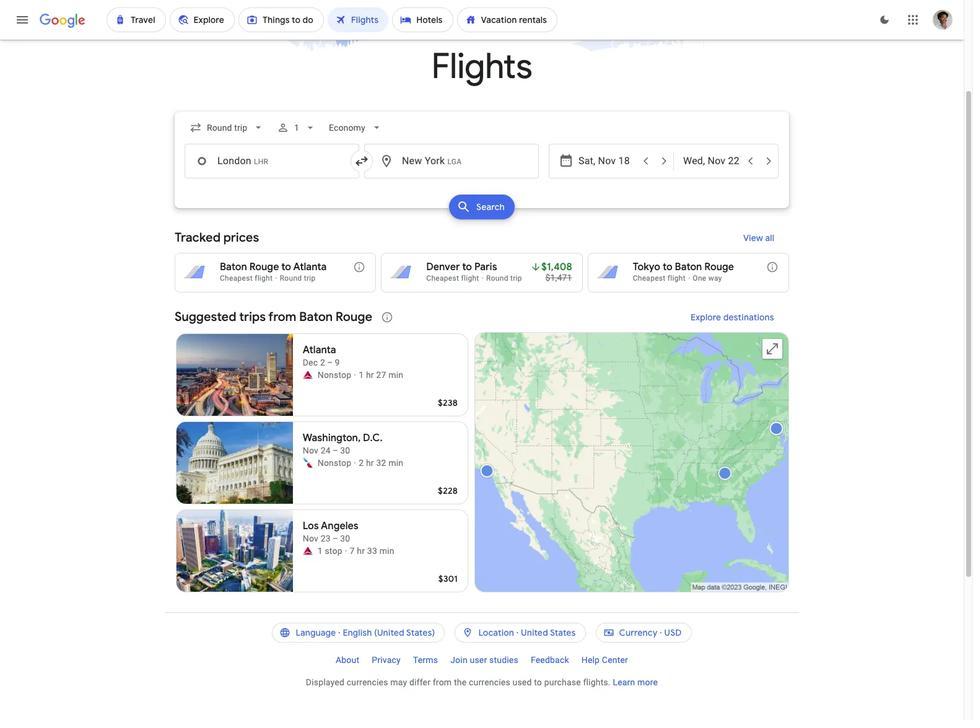Task type: locate. For each thing, give the bounding box(es) containing it.
cheapest flight down baton rouge to atlanta
[[220, 274, 273, 283]]

0 horizontal spatial round trip
[[280, 274, 316, 283]]

1 cheapest flight from the left
[[220, 274, 273, 283]]

min for washington, d.c.
[[389, 458, 404, 468]]

from
[[269, 309, 297, 325], [433, 678, 452, 688]]

2 delta image from the top
[[303, 546, 313, 556]]

1 horizontal spatial round
[[487, 274, 509, 283]]

Return text field
[[684, 144, 741, 178]]

1 vertical spatial hr
[[366, 458, 374, 468]]

round
[[280, 274, 302, 283], [487, 274, 509, 283]]

join user studies link
[[445, 650, 525, 670]]

nov up american icon
[[303, 446, 319, 456]]

tracked prices
[[175, 230, 259, 245]]

from right trips
[[269, 309, 297, 325]]

1 more info image from the left
[[354, 261, 366, 273]]

1 horizontal spatial  image
[[482, 274, 484, 283]]

2 – 9
[[320, 358, 340, 368]]

nonstop down 24 – 30
[[318, 458, 352, 468]]

1 vertical spatial nov
[[303, 534, 319, 544]]

 image for d.c.
[[354, 457, 357, 469]]

center
[[602, 655, 629, 665]]

2 vertical spatial 1
[[318, 546, 323, 556]]

cheapest flight down denver to paris
[[427, 274, 480, 283]]

1 flight from the left
[[255, 274, 273, 283]]

cheapest down baton rouge to atlanta
[[220, 274, 253, 283]]

27
[[377, 370, 387, 380]]

delta image
[[303, 370, 313, 380], [303, 546, 313, 556]]

1 vertical spatial delta image
[[303, 546, 313, 556]]

feedback
[[531, 655, 570, 665]]

2 horizontal spatial  image
[[689, 274, 691, 283]]

 image left "one"
[[689, 274, 691, 283]]

min
[[389, 370, 404, 380], [389, 458, 404, 468], [380, 546, 395, 556]]

 image down paris
[[482, 274, 484, 283]]

hr left 27
[[366, 370, 374, 380]]

explore destinations button
[[676, 303, 790, 332]]

nov inside washington, d.c. nov 24 – 30
[[303, 446, 319, 456]]

atlanta dec 2 – 9
[[303, 344, 340, 368]]

los angeles nov 23 – 30
[[303, 520, 359, 544]]

2 nonstop from the top
[[318, 458, 352, 468]]

tracked
[[175, 230, 221, 245]]

0 vertical spatial delta image
[[303, 370, 313, 380]]

states
[[550, 627, 576, 639]]

1 horizontal spatial round trip
[[487, 274, 523, 283]]

0 vertical spatial  image
[[354, 457, 357, 469]]

hr right 2
[[366, 458, 374, 468]]

None text field
[[365, 144, 539, 179]]

1 vertical spatial 1
[[359, 370, 364, 380]]

2
[[359, 458, 364, 468]]

rouge down the prices
[[250, 261, 279, 273]]

1 horizontal spatial cheapest flight
[[427, 274, 480, 283]]

 image left 2
[[354, 457, 357, 469]]

rouge
[[250, 261, 279, 273], [705, 261, 735, 273], [336, 309, 373, 325]]

cheapest
[[220, 274, 253, 283], [427, 274, 460, 283], [633, 274, 666, 283]]

displayed
[[306, 678, 345, 688]]

2 vertical spatial hr
[[357, 546, 365, 556]]

one
[[693, 274, 707, 283]]

1 horizontal spatial  image
[[354, 457, 357, 469]]

more info image
[[354, 261, 366, 273], [767, 261, 779, 273]]

view
[[744, 232, 764, 244]]

 image
[[482, 274, 484, 283], [689, 274, 691, 283], [354, 369, 357, 381]]

nov inside los angeles nov 23 – 30
[[303, 534, 319, 544]]

trip left $1,471
[[511, 274, 523, 283]]

nonstop down 2 – 9
[[318, 370, 352, 380]]

delta image left 1 stop
[[303, 546, 313, 556]]

1 round from the left
[[280, 274, 302, 283]]

1 vertical spatial from
[[433, 678, 452, 688]]

2 cheapest from the left
[[427, 274, 460, 283]]

flight down the 'tokyo to baton rouge'
[[668, 274, 686, 283]]

one way
[[693, 274, 723, 283]]

1 horizontal spatial more info image
[[767, 261, 779, 273]]

Flight search field
[[165, 112, 800, 223]]

to right used
[[535, 678, 542, 688]]

round trip down paris
[[487, 274, 523, 283]]

1 horizontal spatial rouge
[[336, 309, 373, 325]]

None text field
[[185, 144, 360, 179]]

1 horizontal spatial flight
[[462, 274, 480, 283]]

currencies down join user studies link
[[469, 678, 511, 688]]

1 vertical spatial  image
[[345, 545, 348, 557]]

min for los angeles
[[380, 546, 395, 556]]

0 vertical spatial nonstop
[[318, 370, 352, 380]]

2 vertical spatial min
[[380, 546, 395, 556]]

More info text field
[[767, 261, 779, 276]]

2 currencies from the left
[[469, 678, 511, 688]]

round down paris
[[487, 274, 509, 283]]

flights
[[432, 45, 533, 89]]

cheapest for tokyo
[[633, 274, 666, 283]]

2 flight from the left
[[462, 274, 480, 283]]

0 horizontal spatial cheapest
[[220, 274, 253, 283]]

atlanta up dec
[[303, 344, 336, 356]]

0 horizontal spatial trip
[[304, 274, 316, 283]]

0 horizontal spatial baton
[[220, 261, 247, 273]]

2 round trip from the left
[[487, 274, 523, 283]]

tokyo to baton rouge
[[633, 261, 735, 273]]

more
[[638, 678, 658, 688]]

2 horizontal spatial cheapest
[[633, 274, 666, 283]]

238 US dollars text field
[[438, 397, 458, 409]]

rouge up way
[[705, 261, 735, 273]]

2 horizontal spatial cheapest flight
[[633, 274, 686, 283]]

2 horizontal spatial 1
[[359, 370, 364, 380]]

1 vertical spatial atlanta
[[303, 344, 336, 356]]

trips
[[239, 309, 266, 325]]

trip
[[304, 274, 316, 283], [511, 274, 523, 283]]

 image for paris
[[482, 274, 484, 283]]

atlanta left more info text box
[[294, 261, 327, 273]]

view all
[[744, 232, 775, 244]]

$1,471
[[546, 273, 573, 283]]

0 horizontal spatial from
[[269, 309, 297, 325]]

1 horizontal spatial 1
[[318, 546, 323, 556]]

0 horizontal spatial round
[[280, 274, 302, 283]]

delta image down dec
[[303, 370, 313, 380]]

More info text field
[[354, 261, 366, 276]]

cheapest down 'tokyo'
[[633, 274, 666, 283]]

0 horizontal spatial currencies
[[347, 678, 388, 688]]

suggested
[[175, 309, 237, 325]]

 image left 1 hr 27 min
[[354, 369, 357, 381]]

nov down los
[[303, 534, 319, 544]]

cheapest flight
[[220, 274, 273, 283], [427, 274, 480, 283], [633, 274, 686, 283]]

1 trip from the left
[[304, 274, 316, 283]]

301 US dollars text field
[[439, 573, 458, 585]]

 image for angeles
[[345, 545, 348, 557]]

1 vertical spatial nonstop
[[318, 458, 352, 468]]

1 nov from the top
[[303, 446, 319, 456]]

1 vertical spatial min
[[389, 458, 404, 468]]

privacy link
[[366, 650, 407, 670]]

1 horizontal spatial from
[[433, 678, 452, 688]]

1 inside popup button
[[295, 123, 300, 133]]

32
[[377, 458, 387, 468]]

2 more info image from the left
[[767, 261, 779, 273]]

None field
[[185, 117, 270, 139], [324, 117, 388, 139], [185, 117, 270, 139], [324, 117, 388, 139]]

nonstop for washington,
[[318, 458, 352, 468]]

2 nov from the top
[[303, 534, 319, 544]]

min right 27
[[389, 370, 404, 380]]

1
[[295, 123, 300, 133], [359, 370, 364, 380], [318, 546, 323, 556]]

hr for atlanta
[[366, 370, 374, 380]]

nov
[[303, 446, 319, 456], [303, 534, 319, 544]]

d.c.
[[363, 432, 383, 444]]

to right 'tokyo'
[[663, 261, 673, 273]]

round trip down baton rouge to atlanta
[[280, 274, 316, 283]]

cheapest flight down 'tokyo'
[[633, 274, 686, 283]]

1 horizontal spatial baton
[[299, 309, 333, 325]]

0 vertical spatial nov
[[303, 446, 319, 456]]

2 horizontal spatial flight
[[668, 274, 686, 283]]

 image left 7
[[345, 545, 348, 557]]

1 horizontal spatial currencies
[[469, 678, 511, 688]]

0 horizontal spatial more info image
[[354, 261, 366, 273]]

currencies
[[347, 678, 388, 688], [469, 678, 511, 688]]

currencies down privacy
[[347, 678, 388, 688]]

from inside suggested trips from baton rouge region
[[269, 309, 297, 325]]

 image
[[354, 457, 357, 469], [345, 545, 348, 557]]

3 cheapest flight from the left
[[633, 274, 686, 283]]

rouge down more info text box
[[336, 309, 373, 325]]

feedback link
[[525, 650, 576, 670]]

$301
[[439, 573, 458, 585]]

help
[[582, 655, 600, 665]]

nov for los
[[303, 534, 319, 544]]

2 trip from the left
[[511, 274, 523, 283]]

min right 33
[[380, 546, 395, 556]]

0 horizontal spatial 1
[[295, 123, 300, 133]]

to
[[282, 261, 291, 273], [463, 261, 472, 273], [663, 261, 673, 273], [535, 678, 542, 688]]

the
[[454, 678, 467, 688]]

flight for baton
[[668, 274, 686, 283]]

usd
[[665, 627, 682, 639]]

23 – 30
[[321, 534, 351, 544]]

round down baton rouge to atlanta
[[280, 274, 302, 283]]

rouge inside suggested trips from baton rouge region
[[336, 309, 373, 325]]

1 horizontal spatial cheapest
[[427, 274, 460, 283]]

trip down baton rouge to atlanta
[[304, 274, 316, 283]]

learn more link
[[613, 678, 658, 688]]

baton rouge to atlanta
[[220, 261, 327, 273]]

0 vertical spatial atlanta
[[294, 261, 327, 273]]

$238
[[438, 397, 458, 409]]

0 vertical spatial from
[[269, 309, 297, 325]]

flight down baton rouge to atlanta
[[255, 274, 273, 283]]

1 horizontal spatial trip
[[511, 274, 523, 283]]

tracked prices region
[[175, 223, 790, 293]]

about link
[[330, 650, 366, 670]]

0 horizontal spatial cheapest flight
[[220, 274, 273, 283]]

baton inside region
[[299, 309, 333, 325]]

1 for 1 stop
[[318, 546, 323, 556]]

denver
[[427, 261, 460, 273]]

2 cheapest flight from the left
[[427, 274, 480, 283]]

3 cheapest from the left
[[633, 274, 666, 283]]

1 cheapest from the left
[[220, 274, 253, 283]]

hr
[[366, 370, 374, 380], [366, 458, 374, 468], [357, 546, 365, 556]]

hr right 7
[[357, 546, 365, 556]]

0 vertical spatial min
[[389, 370, 404, 380]]

1 nonstop from the top
[[318, 370, 352, 380]]

1471 US dollars text field
[[546, 273, 573, 283]]

0 horizontal spatial flight
[[255, 274, 273, 283]]

may
[[391, 678, 407, 688]]

help center
[[582, 655, 629, 665]]

1 delta image from the top
[[303, 370, 313, 380]]

3 flight from the left
[[668, 274, 686, 283]]

to up suggested trips from baton rouge
[[282, 261, 291, 273]]

baton up the atlanta dec 2 – 9
[[299, 309, 333, 325]]

min right 32
[[389, 458, 404, 468]]

about
[[336, 655, 360, 665]]

nonstop
[[318, 370, 352, 380], [318, 458, 352, 468]]

2 horizontal spatial rouge
[[705, 261, 735, 273]]

0 vertical spatial 1
[[295, 123, 300, 133]]

flight down denver to paris
[[462, 274, 480, 283]]

currency
[[620, 627, 658, 639]]

0 vertical spatial hr
[[366, 370, 374, 380]]

baton down the prices
[[220, 261, 247, 273]]

cheapest down denver
[[427, 274, 460, 283]]

baton up "one"
[[675, 261, 703, 273]]

0 horizontal spatial  image
[[345, 545, 348, 557]]

flight
[[255, 274, 273, 283], [462, 274, 480, 283], [668, 274, 686, 283]]

atlanta inside the atlanta dec 2 – 9
[[303, 344, 336, 356]]

search button
[[449, 195, 515, 219]]

more info image for rouge
[[767, 261, 779, 273]]

round trip
[[280, 274, 316, 283], [487, 274, 523, 283]]

from left the
[[433, 678, 452, 688]]



Task type: vqa. For each thing, say whether or not it's contained in the screenshot.


Task type: describe. For each thing, give the bounding box(es) containing it.
prices
[[224, 230, 259, 245]]

join user studies
[[451, 655, 519, 665]]

washington,
[[303, 432, 361, 444]]

stop
[[325, 546, 343, 556]]

english
[[343, 627, 372, 639]]

hr for washington, d.c.
[[366, 458, 374, 468]]

min for atlanta
[[389, 370, 404, 380]]

help center link
[[576, 650, 635, 670]]

terms
[[413, 655, 438, 665]]

more info image for atlanta
[[354, 261, 366, 273]]

privacy
[[372, 655, 401, 665]]

change appearance image
[[870, 5, 900, 35]]

1 round trip from the left
[[280, 274, 316, 283]]

explore
[[691, 312, 722, 323]]

24 – 30
[[321, 446, 351, 456]]

used
[[513, 678, 532, 688]]

cheapest flight for baton
[[220, 274, 273, 283]]

learn
[[613, 678, 636, 688]]

english (united states)
[[343, 627, 435, 639]]

7
[[350, 546, 355, 556]]

1 stop
[[318, 546, 343, 556]]

main menu image
[[15, 12, 30, 27]]

1408 US dollars text field
[[542, 261, 573, 273]]

7 hr 33 min
[[350, 546, 395, 556]]

atlanta inside tracked prices region
[[294, 261, 327, 273]]

join
[[451, 655, 468, 665]]

nonstop for atlanta
[[318, 370, 352, 380]]

228 US dollars text field
[[438, 485, 458, 497]]

delta image for angeles
[[303, 546, 313, 556]]

language
[[296, 627, 336, 639]]

suggested trips from baton rouge region
[[175, 303, 790, 598]]

1 for 1 hr 27 min
[[359, 370, 364, 380]]

displayed currencies may differ from the currencies used to purchase flights. learn more
[[306, 678, 658, 688]]

1 hr 27 min
[[359, 370, 404, 380]]

washington, d.c. nov 24 – 30
[[303, 432, 383, 456]]

cheapest for baton
[[220, 274, 253, 283]]

paris
[[475, 261, 498, 273]]

cheapest for denver
[[427, 274, 460, 283]]

$1,408
[[542, 261, 573, 273]]

2 hr 32 min
[[359, 458, 404, 468]]

differ
[[410, 678, 431, 688]]

flight for to
[[255, 274, 273, 283]]

dec
[[303, 358, 318, 368]]

flight for paris
[[462, 274, 480, 283]]

location
[[479, 627, 515, 639]]

studies
[[490, 655, 519, 665]]

2 horizontal spatial baton
[[675, 261, 703, 273]]

states)
[[407, 627, 435, 639]]

2 round from the left
[[487, 274, 509, 283]]

suggested trips from baton rouge
[[175, 309, 373, 325]]

swap origin and destination. image
[[355, 154, 369, 169]]

united
[[521, 627, 549, 639]]

all
[[766, 232, 775, 244]]

(united
[[374, 627, 405, 639]]

destinations
[[724, 312, 775, 323]]

0 horizontal spatial  image
[[354, 369, 357, 381]]

1 button
[[272, 113, 322, 143]]

1 currencies from the left
[[347, 678, 388, 688]]

terms link
[[407, 650, 445, 670]]

angeles
[[321, 520, 359, 533]]

 image for baton
[[689, 274, 691, 283]]

delta image for dec
[[303, 370, 313, 380]]

purchase
[[545, 678, 581, 688]]

united states
[[521, 627, 576, 639]]

cheapest flight for denver
[[427, 274, 480, 283]]

flights.
[[584, 678, 611, 688]]

$228
[[438, 485, 458, 497]]

1 for 1
[[295, 123, 300, 133]]

los
[[303, 520, 319, 533]]

hr for los angeles
[[357, 546, 365, 556]]

none text field inside flight 'search box'
[[365, 144, 539, 179]]

search
[[477, 201, 505, 213]]

cheapest flight for tokyo
[[633, 274, 686, 283]]

american image
[[303, 458, 313, 468]]

way
[[709, 274, 723, 283]]

33
[[368, 546, 378, 556]]

to left paris
[[463, 261, 472, 273]]

denver to paris
[[427, 261, 498, 273]]

0 horizontal spatial rouge
[[250, 261, 279, 273]]

user
[[470, 655, 488, 665]]

nov for washington,
[[303, 446, 319, 456]]

explore destinations
[[691, 312, 775, 323]]

Departure text field
[[579, 144, 636, 178]]

tokyo
[[633, 261, 661, 273]]



